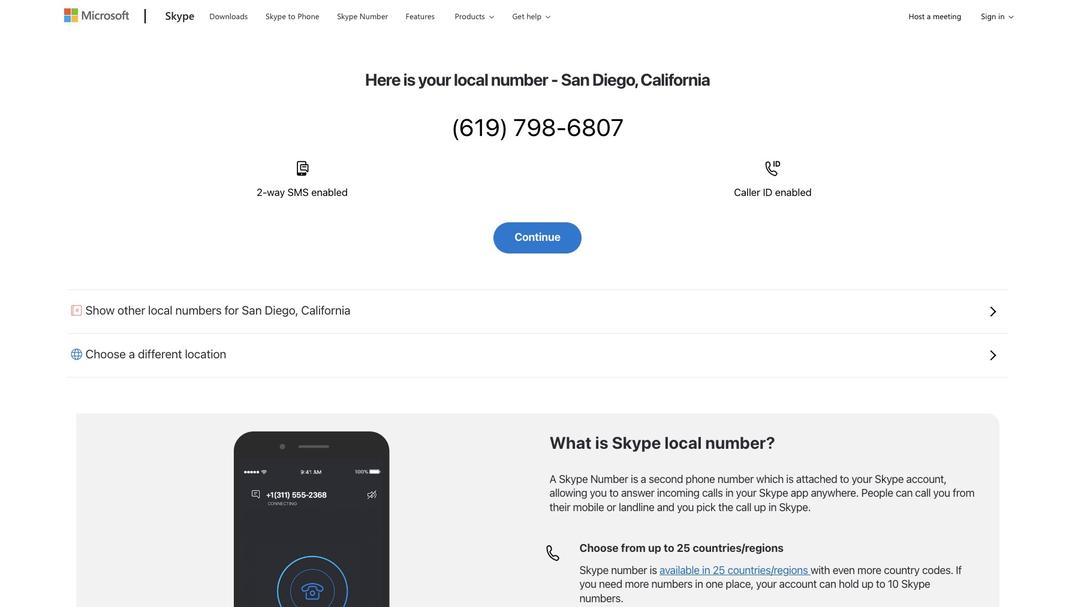Task type: locate. For each thing, give the bounding box(es) containing it.
0 horizontal spatial up
[[648, 542, 661, 555]]

2 horizontal spatial up
[[862, 578, 874, 591]]

diego, right for
[[265, 303, 298, 317]]

san right for
[[242, 303, 262, 317]]

0 horizontal spatial number
[[360, 11, 388, 21]]

skype down country
[[901, 578, 930, 591]]

0 vertical spatial can
[[896, 487, 913, 500]]

0 horizontal spatial san
[[242, 303, 262, 317]]

1 horizontal spatial more
[[857, 564, 881, 577]]

skype number link
[[332, 1, 393, 29]]

a up answer
[[641, 473, 646, 486]]

0 horizontal spatial choose
[[85, 347, 126, 361]]

numbers left for
[[175, 303, 222, 317]]

local up phone
[[665, 433, 702, 453]]

1 horizontal spatial up
[[754, 501, 766, 514]]

number up need
[[611, 564, 647, 577]]

number inside a skype number is a second phone number which is attached to your skype account, allowing you to answer incoming calls in your skype app anywhere. people can call you from their mobile or landline and you pick the call up in skype.
[[590, 473, 628, 486]]

local for (619)
[[454, 70, 488, 89]]

1 horizontal spatial diego,
[[592, 70, 638, 89]]

2 horizontal spatial local
[[665, 433, 702, 453]]

phone
[[686, 473, 715, 486]]

a
[[927, 11, 931, 21], [129, 347, 135, 361], [641, 473, 646, 486]]

local right "other"
[[148, 303, 173, 317]]

pick
[[697, 501, 716, 514]]

id
[[763, 187, 773, 198]]

25 up one on the right of page
[[713, 564, 725, 577]]

0 horizontal spatial local
[[148, 303, 173, 317]]

skype inside 'link'
[[337, 11, 358, 21]]

1 vertical spatial number
[[718, 473, 754, 486]]

their
[[550, 501, 570, 514]]

0 vertical spatial call
[[915, 487, 931, 500]]

is left available
[[650, 564, 657, 577]]

1 horizontal spatial a
[[641, 473, 646, 486]]

1 horizontal spatial number
[[590, 473, 628, 486]]

up inside a skype number is a second phone number which is attached to your skype account, allowing you to answer incoming calls in your skype app anywhere. people can call you from their mobile or landline and you pick the call up in skype.
[[754, 501, 766, 514]]

choose up need
[[580, 542, 619, 555]]

choose a different location
[[85, 347, 226, 361]]

continue button
[[494, 222, 582, 254]]

0 vertical spatial 25
[[677, 542, 690, 555]]

number inside skype number 'link'
[[360, 11, 388, 21]]

local inside "dropdown button"
[[148, 303, 173, 317]]

1 horizontal spatial from
[[953, 487, 975, 500]]

2 vertical spatial a
[[641, 473, 646, 486]]

0 vertical spatial more
[[857, 564, 881, 577]]

available in 25 countries/regions link
[[660, 564, 811, 577]]

0 horizontal spatial numbers
[[175, 303, 222, 317]]

numbers inside "dropdown button"
[[175, 303, 222, 317]]

allowing
[[550, 487, 587, 500]]

up inside "with even more country codes. if you need more numbers in one place, your account can hold up to 10 skype numbers."
[[862, 578, 874, 591]]

enabled right id
[[775, 187, 812, 198]]

skype up the "people"
[[875, 473, 904, 486]]

can down account,
[[896, 487, 913, 500]]

from
[[953, 487, 975, 500], [621, 542, 646, 555]]

san right "-"
[[561, 70, 589, 89]]

a inside choose a different location dropdown button
[[129, 347, 135, 361]]

call right "the"
[[736, 501, 752, 514]]

in left skype.
[[769, 501, 777, 514]]

answer
[[621, 487, 655, 500]]

798-
[[513, 113, 567, 141]]

a right host
[[927, 11, 931, 21]]

1 vertical spatial california
[[301, 303, 351, 317]]

0 horizontal spatial call
[[736, 501, 752, 514]]

diego, up 6807
[[592, 70, 638, 89]]

1 vertical spatial more
[[625, 578, 649, 591]]

2 horizontal spatial a
[[927, 11, 931, 21]]

more right need
[[625, 578, 649, 591]]

1 horizontal spatial enabled
[[775, 187, 812, 198]]

more
[[857, 564, 881, 577], [625, 578, 649, 591]]

you up numbers.
[[580, 578, 596, 591]]

country
[[884, 564, 920, 577]]

to
[[288, 11, 295, 21], [840, 473, 849, 486], [609, 487, 619, 500], [664, 542, 674, 555], [876, 578, 885, 591]]

help
[[527, 11, 542, 21]]

1 vertical spatial a
[[129, 347, 135, 361]]

0 horizontal spatial more
[[625, 578, 649, 591]]

your
[[418, 70, 451, 89], [852, 473, 872, 486], [736, 487, 757, 500], [756, 578, 777, 591]]

1 vertical spatial can
[[819, 578, 836, 591]]

0 vertical spatial california
[[641, 70, 710, 89]]

host a meeting
[[909, 11, 961, 21]]

1 horizontal spatial number
[[611, 564, 647, 577]]

1 horizontal spatial local
[[454, 70, 488, 89]]

san inside "dropdown button"
[[242, 303, 262, 317]]

is
[[403, 70, 415, 89], [595, 433, 608, 453], [631, 473, 638, 486], [786, 473, 794, 486], [650, 564, 657, 577]]

meeting
[[933, 11, 961, 21]]

your inside "with even more country codes. if you need more numbers in one place, your account can hold up to 10 skype numbers."
[[756, 578, 777, 591]]

countries/regions
[[693, 542, 784, 555], [728, 564, 808, 577]]

25 up available
[[677, 542, 690, 555]]

0 horizontal spatial can
[[819, 578, 836, 591]]

codes.
[[922, 564, 953, 577]]

2-way sms enabled
[[257, 187, 348, 198]]

need
[[599, 578, 622, 591]]

2 vertical spatial local
[[665, 433, 702, 453]]

number up or
[[590, 473, 628, 486]]

(619)
[[451, 113, 508, 141]]

0 horizontal spatial a
[[129, 347, 135, 361]]

up up available
[[648, 542, 661, 555]]

1 horizontal spatial can
[[896, 487, 913, 500]]

skype to phone
[[266, 11, 319, 21]]

for
[[225, 303, 239, 317]]

1 vertical spatial numbers
[[651, 578, 693, 591]]

downloads
[[209, 11, 248, 21]]

1 horizontal spatial choose
[[580, 542, 619, 555]]

hold
[[839, 578, 859, 591]]

number up calls
[[718, 473, 754, 486]]

0 vertical spatial diego,
[[592, 70, 638, 89]]

diego, inside "dropdown button"
[[265, 303, 298, 317]]

2 horizontal spatial number
[[718, 473, 754, 486]]

0 vertical spatial choose
[[85, 347, 126, 361]]

skype down which
[[759, 487, 788, 500]]

0 vertical spatial from
[[953, 487, 975, 500]]

numbers
[[175, 303, 222, 317], [651, 578, 693, 591]]

0 vertical spatial countries/regions
[[693, 542, 784, 555]]

1 horizontal spatial numbers
[[651, 578, 693, 591]]

skype
[[165, 8, 194, 23], [266, 11, 286, 21], [337, 11, 358, 21], [612, 433, 661, 453], [559, 473, 588, 486], [875, 473, 904, 486], [759, 487, 788, 500], [580, 564, 609, 577], [901, 578, 930, 591]]

microsoft image
[[64, 8, 129, 22]]

choose for choose a different location
[[85, 347, 126, 361]]

choose inside dropdown button
[[85, 347, 126, 361]]

1 vertical spatial diego,
[[265, 303, 298, 317]]

more up hold
[[857, 564, 881, 577]]

0 vertical spatial a
[[927, 11, 931, 21]]

in down skype number is available in 25 countries/regions
[[695, 578, 703, 591]]

you up mobile
[[590, 487, 607, 500]]

account
[[779, 578, 817, 591]]

0 vertical spatial numbers
[[175, 303, 222, 317]]

is up answer
[[631, 473, 638, 486]]

your right place,
[[756, 578, 777, 591]]

1 horizontal spatial california
[[641, 70, 710, 89]]

you
[[590, 487, 607, 500], [933, 487, 950, 500], [677, 501, 694, 514], [580, 578, 596, 591]]

local
[[454, 70, 488, 89], [148, 303, 173, 317], [665, 433, 702, 453]]

enabled
[[311, 187, 348, 198], [775, 187, 812, 198]]

call down account,
[[915, 487, 931, 500]]

0 vertical spatial up
[[754, 501, 766, 514]]

you down incoming
[[677, 501, 694, 514]]

-
[[551, 70, 558, 89]]

caller
[[734, 187, 760, 198]]

25
[[677, 542, 690, 555], [713, 564, 725, 577]]

products button
[[445, 1, 504, 31]]

0 horizontal spatial diego,
[[265, 303, 298, 317]]

in up one on the right of page
[[702, 564, 710, 577]]

skype to phone link
[[260, 1, 325, 29]]

number?
[[705, 433, 775, 453]]

1 vertical spatial number
[[590, 473, 628, 486]]

caller id enabled
[[734, 187, 812, 198]]

skype right phone
[[337, 11, 358, 21]]

a for meeting
[[927, 11, 931, 21]]

0 horizontal spatial california
[[301, 303, 351, 317]]

countries/regions up available in 25 countries/regions link on the right of page
[[693, 542, 784, 555]]

up down which
[[754, 501, 766, 514]]

choose down show
[[85, 347, 126, 361]]

in
[[998, 11, 1005, 21], [725, 487, 734, 500], [769, 501, 777, 514], [702, 564, 710, 577], [695, 578, 703, 591]]

number left features
[[360, 11, 388, 21]]

number left "-"
[[491, 70, 548, 89]]

to inside "with even more country codes. if you need more numbers in one place, your account can hold up to 10 skype numbers."
[[876, 578, 885, 591]]

1 horizontal spatial san
[[561, 70, 589, 89]]

1 vertical spatial local
[[148, 303, 173, 317]]

can down 'with'
[[819, 578, 836, 591]]

number
[[491, 70, 548, 89], [718, 473, 754, 486], [611, 564, 647, 577]]

a left different
[[129, 347, 135, 361]]

0 horizontal spatial from
[[621, 542, 646, 555]]

mobile
[[573, 501, 604, 514]]

0 vertical spatial number
[[360, 11, 388, 21]]

0 vertical spatial local
[[454, 70, 488, 89]]

countries/regions up place,
[[728, 564, 808, 577]]

to left 10
[[876, 578, 885, 591]]

up right hold
[[862, 578, 874, 591]]

in right sign
[[998, 11, 1005, 21]]

skype up second
[[612, 433, 661, 453]]

in inside dropdown button
[[998, 11, 1005, 21]]

1 horizontal spatial 25
[[713, 564, 725, 577]]

1 vertical spatial choose
[[580, 542, 619, 555]]

0 horizontal spatial enabled
[[311, 187, 348, 198]]

california
[[641, 70, 710, 89], [301, 303, 351, 317]]

can inside a skype number is a second phone number which is attached to your skype account, allowing you to answer incoming calls in your skype app anywhere. people can call you from their mobile or landline and you pick the call up in skype.
[[896, 487, 913, 500]]

skype.
[[779, 501, 811, 514]]

1 vertical spatial san
[[242, 303, 262, 317]]

a inside 'host a meeting' link
[[927, 11, 931, 21]]

here is your local number - san diego, california
[[365, 70, 710, 89]]

1 horizontal spatial call
[[915, 487, 931, 500]]

2 vertical spatial up
[[862, 578, 874, 591]]

one
[[706, 578, 723, 591]]

number
[[360, 11, 388, 21], [590, 473, 628, 486]]

(619) 798-6807
[[451, 113, 624, 141]]

choose
[[85, 347, 126, 361], [580, 542, 619, 555]]

diego,
[[592, 70, 638, 89], [265, 303, 298, 317]]

numbers down available
[[651, 578, 693, 591]]

local up (619)
[[454, 70, 488, 89]]

your right here
[[418, 70, 451, 89]]

2 vertical spatial number
[[611, 564, 647, 577]]

0 vertical spatial number
[[491, 70, 548, 89]]

skype left downloads
[[165, 8, 194, 23]]

show other local numbers for san diego, california
[[85, 303, 351, 317]]

enabled right sms on the left
[[311, 187, 348, 198]]

skype inside "with even more country codes. if you need more numbers in one place, your account can hold up to 10 skype numbers."
[[901, 578, 930, 591]]



Task type: vqa. For each thing, say whether or not it's contained in the screenshot.
the middle up
yes



Task type: describe. For each thing, give the bounding box(es) containing it.
with even more country codes. if you need more numbers in one place, your account can hold up to 10 skype numbers.
[[580, 564, 962, 605]]

0 horizontal spatial 25
[[677, 542, 690, 555]]

phone
[[298, 11, 319, 21]]

attached
[[796, 473, 837, 486]]

sign in
[[981, 11, 1005, 21]]

0 horizontal spatial number
[[491, 70, 548, 89]]

1 enabled from the left
[[311, 187, 348, 198]]

host
[[909, 11, 925, 21]]

location
[[185, 347, 226, 361]]

continue
[[515, 231, 561, 243]]

choose for choose from up to 25 countries/regions
[[580, 542, 619, 555]]

your up the "people"
[[852, 473, 872, 486]]

1 vertical spatial countries/regions
[[728, 564, 808, 577]]

incoming
[[657, 487, 700, 500]]

local for a
[[665, 433, 702, 453]]

a for different
[[129, 347, 135, 361]]

account,
[[906, 473, 947, 486]]

features link
[[400, 1, 440, 29]]

landline
[[619, 501, 654, 514]]

from inside a skype number is a second phone number which is attached to your skype account, allowing you to answer incoming calls in your skype app anywhere. people can call you from their mobile or landline and you pick the call up in skype.
[[953, 487, 975, 500]]

numbers inside "with even more country codes. if you need more numbers in one place, your account can hold up to 10 skype numbers."
[[651, 578, 693, 591]]

2 enabled from the left
[[775, 187, 812, 198]]

other
[[118, 303, 145, 317]]

get help button
[[502, 1, 560, 31]]

skype number is available in 25 countries/regions
[[580, 564, 811, 577]]

0 vertical spatial san
[[561, 70, 589, 89]]

choose from up to 25 countries/regions
[[580, 542, 784, 555]]

what
[[550, 433, 592, 453]]

what is skype local number?
[[550, 433, 775, 453]]

calls
[[702, 487, 723, 500]]

features
[[406, 11, 435, 21]]

a inside a skype number is a second phone number which is attached to your skype account, allowing you to answer incoming calls in your skype app anywhere. people can call you from their mobile or landline and you pick the call up in skype.
[[641, 473, 646, 486]]

different
[[138, 347, 182, 361]]

the
[[718, 501, 733, 514]]

can inside "with even more country codes. if you need more numbers in one place, your account can hold up to 10 skype numbers."
[[819, 578, 836, 591]]

with
[[811, 564, 830, 577]]

10
[[888, 578, 899, 591]]

even
[[833, 564, 855, 577]]

show other local numbers for san diego, california button
[[67, 290, 1008, 333]]

is right what
[[595, 433, 608, 453]]

available
[[660, 564, 700, 577]]

skype left phone
[[266, 11, 286, 21]]

get
[[512, 11, 524, 21]]

sms
[[288, 187, 309, 198]]

you inside "with even more country codes. if you need more numbers in one place, your account can hold up to 10 skype numbers."
[[580, 578, 596, 591]]

to up or
[[609, 487, 619, 500]]

skype number
[[337, 11, 388, 21]]

skype link
[[159, 1, 200, 33]]

to up available
[[664, 542, 674, 555]]

is up the app
[[786, 473, 794, 486]]

or
[[607, 501, 616, 514]]

your down which
[[736, 487, 757, 500]]

app
[[791, 487, 808, 500]]

1 vertical spatial 25
[[713, 564, 725, 577]]

if
[[956, 564, 962, 577]]

2-
[[257, 187, 267, 198]]

host a meeting link
[[899, 1, 972, 31]]

numbers.
[[580, 592, 623, 605]]

a skype number is a second phone number which is attached to your skype account, allowing you to answer incoming calls in your skype app anywhere. people can call you from their mobile or landline and you pick the call up in skype.
[[550, 473, 975, 514]]

which
[[756, 473, 784, 486]]

get help
[[512, 11, 542, 21]]

1 vertical spatial up
[[648, 542, 661, 555]]

way
[[267, 187, 285, 198]]

anywhere.
[[811, 487, 859, 500]]

you down account,
[[933, 487, 950, 500]]

number inside a skype number is a second phone number which is attached to your skype account, allowing you to answer incoming calls in your skype app anywhere. people can call you from their mobile or landline and you pick the call up in skype.
[[718, 473, 754, 486]]

california inside "dropdown button"
[[301, 303, 351, 317]]

people
[[861, 487, 893, 500]]

to up the anywhere.
[[840, 473, 849, 486]]

sign in button
[[972, 1, 1017, 31]]

skype up the allowing
[[559, 473, 588, 486]]

here
[[365, 70, 400, 89]]

and
[[657, 501, 675, 514]]

a
[[550, 473, 556, 486]]

downloads link
[[204, 1, 253, 29]]

sign
[[981, 11, 996, 21]]

products
[[455, 11, 485, 21]]

6807
[[567, 113, 624, 141]]

choose a different location button
[[67, 333, 1008, 377]]

is right here
[[403, 70, 415, 89]]

place,
[[726, 578, 754, 591]]

in inside "with even more country codes. if you need more numbers in one place, your account can hold up to 10 skype numbers."
[[695, 578, 703, 591]]

second
[[649, 473, 683, 486]]

to left phone
[[288, 11, 295, 21]]

1 vertical spatial from
[[621, 542, 646, 555]]

skype up need
[[580, 564, 609, 577]]

1 vertical spatial call
[[736, 501, 752, 514]]

show
[[85, 303, 115, 317]]

in up "the"
[[725, 487, 734, 500]]



